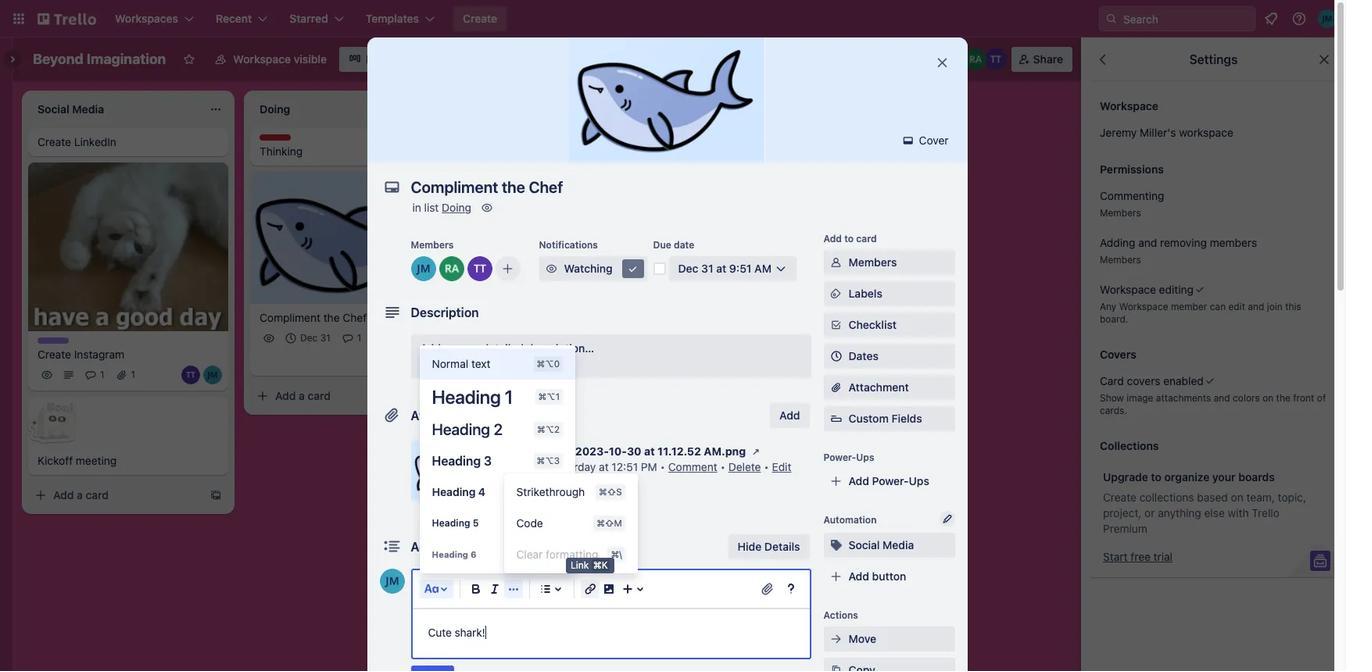 Task type: describe. For each thing, give the bounding box(es) containing it.
italic ⌘i image
[[485, 580, 504, 599]]

custom fields
[[849, 412, 922, 425]]

workspace visible button
[[205, 47, 336, 72]]

anything
[[1158, 507, 1201, 520]]

organize
[[1164, 471, 1210, 484]]

star or unstar board image
[[183, 53, 196, 66]]

removing
[[1160, 236, 1207, 249]]

add button button
[[824, 564, 955, 589]]

remove cover link
[[511, 482, 601, 497]]

1 down the instagram
[[100, 369, 104, 381]]

custom fields button
[[824, 411, 955, 427]]

attach and insert link image
[[759, 582, 775, 597]]

⌘⌥0
[[537, 359, 560, 369]]

dec 31 at 9:51 am button
[[669, 256, 797, 281]]

create inside upgrade to organize your boards create collections based on team, topic, project, or anything else with trello premium
[[1103, 491, 1137, 504]]

beyond
[[33, 51, 83, 67]]

comment link
[[668, 460, 717, 474]]

31 for dec 31
[[320, 332, 330, 344]]

Search field
[[1118, 7, 1255, 30]]

2 horizontal spatial power-
[[872, 475, 909, 488]]

0 notifications image
[[1262, 9, 1280, 28]]

editing
[[1159, 283, 1194, 296]]

this
[[1285, 301, 1301, 313]]

member
[[1171, 301, 1207, 313]]

heading for heading 2
[[432, 421, 490, 439]]

⌘⌥2
[[537, 424, 560, 435]]

heading for heading 1
[[432, 386, 501, 408]]

miller's
[[1140, 126, 1176, 139]]

watching button
[[539, 256, 647, 281]]

actions
[[824, 610, 858, 621]]

add up members link
[[824, 233, 842, 245]]

0 vertical spatial card
[[856, 233, 877, 245]]

⌘⌥5
[[537, 518, 560, 528]]

attachment
[[849, 381, 909, 394]]

at for 12:51
[[599, 460, 609, 474]]

1 vertical spatial ruby anderson (rubyanderson7) image
[[425, 351, 444, 370]]

automation inside button
[[800, 52, 860, 66]]

lists image
[[536, 580, 555, 599]]

⌘⇧m
[[597, 518, 622, 528]]

sm image for move "link"
[[828, 632, 844, 647]]

added yesterday at 12:51 pm
[[511, 460, 657, 474]]

1 horizontal spatial power-
[[824, 452, 856, 464]]

covers
[[1100, 348, 1137, 361]]

add down dec 31 option
[[275, 389, 296, 402]]

a for create from template… image
[[299, 389, 305, 402]]

back to home image
[[38, 6, 96, 31]]

3
[[484, 454, 492, 468]]

link image
[[580, 580, 599, 599]]

thinking link
[[260, 144, 441, 159]]

add a card button for create from template… image
[[250, 384, 425, 409]]

due date
[[653, 239, 694, 251]]

text styles image
[[422, 580, 440, 599]]

comment
[[668, 460, 717, 474]]

compliment the chef link
[[260, 310, 441, 326]]

delete
[[728, 460, 761, 474]]

doing
[[442, 201, 471, 214]]

covers
[[1127, 374, 1160, 388]]

due
[[653, 239, 671, 251]]

cover
[[916, 134, 949, 147]]

watching
[[564, 262, 613, 275]]

hide details link
[[728, 535, 809, 560]]

power-ups button
[[677, 47, 775, 72]]

heading for heading 6
[[432, 550, 468, 560]]

share button
[[1011, 47, 1073, 72]]

or
[[1145, 507, 1155, 520]]

members inside commenting members
[[1100, 207, 1141, 219]]

permissions
[[1100, 163, 1164, 176]]

terry turtle (terryturtle) image
[[381, 351, 400, 370]]

open help dialog image
[[781, 580, 800, 599]]

media
[[883, 539, 914, 552]]

heading 4
[[432, 485, 486, 499]]

4
[[478, 485, 486, 499]]

1 vertical spatial power-ups
[[824, 452, 874, 464]]

workspace for workspace visible
[[233, 52, 291, 66]]

labels
[[849, 287, 882, 300]]

hide
[[738, 540, 762, 553]]

dec for dec 31
[[300, 332, 318, 344]]

yesterday
[[547, 460, 596, 474]]

2 horizontal spatial terry turtle (terryturtle) image
[[985, 48, 1007, 70]]

social media button
[[824, 533, 955, 558]]

6
[[471, 550, 476, 560]]

dec for dec 31 at 9:51 am
[[678, 262, 698, 275]]

move
[[849, 632, 876, 646]]

adding and removing members members
[[1100, 236, 1257, 266]]

1 horizontal spatial ups
[[856, 452, 874, 464]]

at for 9:51
[[716, 262, 726, 275]]

0 horizontal spatial create from template… image
[[210, 490, 222, 502]]

sm image for cover link
[[900, 133, 916, 149]]

detailed
[[482, 342, 524, 355]]

workspace for workspace
[[1100, 99, 1158, 113]]

1 down create instagram "link"
[[131, 369, 135, 381]]

cards.
[[1100, 405, 1127, 417]]

10-
[[609, 445, 627, 458]]

add down the "custom"
[[849, 475, 869, 488]]

kickoff
[[38, 454, 73, 468]]

board link
[[339, 47, 406, 72]]

more
[[453, 342, 479, 355]]

heading 3
[[432, 454, 492, 468]]

create for create
[[463, 12, 497, 25]]

commenting
[[1100, 189, 1164, 202]]

thoughts
[[260, 134, 303, 146]]

heading for heading 5
[[432, 517, 470, 529]]

cute shark!
[[428, 626, 485, 639]]

a inside 'link'
[[444, 342, 450, 355]]

activity
[[411, 540, 456, 554]]

heading 2
[[432, 421, 503, 439]]

create for create instagram
[[38, 348, 71, 361]]

commenting members
[[1100, 189, 1164, 219]]

0 vertical spatial jeremy miller (jeremymiller198) image
[[1318, 9, 1337, 28]]

5
[[473, 517, 479, 529]]

create linkedin
[[38, 135, 116, 149]]

0 horizontal spatial jeremy miller (jeremymiller198) image
[[203, 366, 222, 385]]

search image
[[1105, 13, 1118, 25]]

⌘⌥4
[[537, 487, 560, 497]]

30
[[627, 445, 641, 458]]

⌘k
[[593, 560, 608, 572]]

jeremy miller's workspace link
[[1090, 119, 1337, 147]]

sm image left mark due date as complete option
[[625, 261, 641, 277]]

⌘⌥3
[[537, 456, 560, 466]]

create for create linkedin
[[38, 135, 71, 149]]

details
[[764, 540, 800, 553]]

group inside editor toolbar toolbar
[[504, 477, 638, 571]]

create linkedin link
[[38, 134, 219, 150]]

cover
[[573, 482, 601, 496]]

edit
[[1228, 301, 1245, 313]]

sm image down actions
[[828, 663, 844, 671]]

social media
[[849, 539, 914, 552]]

thinking
[[260, 145, 303, 158]]

show
[[1100, 392, 1124, 404]]

Board name text field
[[25, 47, 174, 72]]

11.12.52
[[658, 445, 701, 458]]

heading 1 group
[[419, 349, 575, 571]]

link
[[571, 560, 589, 572]]

workspace for workspace editing
[[1100, 283, 1156, 296]]

add down kickoff
[[53, 489, 74, 502]]

any workspace member can edit and join this board.
[[1100, 301, 1301, 325]]

pm
[[641, 460, 657, 474]]



Task type: vqa. For each thing, say whether or not it's contained in the screenshot.
the Add a card button
yes



Task type: locate. For each thing, give the bounding box(es) containing it.
jeremy miller (jeremymiller198) image right terry turtle (terryturtle) icon
[[403, 351, 422, 370]]

4 heading from the top
[[432, 485, 476, 499]]

heading 5
[[432, 517, 479, 529]]

1 vertical spatial a
[[299, 389, 305, 402]]

0 horizontal spatial the
[[323, 311, 340, 324]]

1 vertical spatial the
[[1276, 392, 1291, 404]]

filters button
[[872, 47, 932, 72]]

colors
[[1233, 392, 1260, 404]]

the
[[323, 311, 340, 324], [1276, 392, 1291, 404]]

1 vertical spatial dec
[[300, 332, 318, 344]]

and left colors
[[1214, 392, 1230, 404]]

workspace down workspace editing
[[1119, 301, 1168, 313]]

sm image inside checklist link
[[828, 317, 844, 333]]

to inside upgrade to organize your boards create collections based on team, topic, project, or anything else with trello premium
[[1151, 471, 1162, 484]]

ups up "add another list"
[[745, 52, 766, 66]]

0 vertical spatial a
[[444, 342, 450, 355]]

editor toolbar toolbar
[[419, 346, 803, 602]]

create
[[463, 12, 497, 25], [38, 135, 71, 149], [38, 348, 71, 361], [1103, 491, 1137, 504]]

1 vertical spatial on
[[1231, 491, 1244, 504]]

to up collections
[[1151, 471, 1162, 484]]

add button
[[770, 403, 809, 428]]

0 vertical spatial add a card button
[[250, 384, 425, 409]]

1 horizontal spatial add a card button
[[250, 384, 425, 409]]

members up ruby anderson (rubyanderson7) image
[[411, 239, 454, 251]]

on inside "show image attachments and colors on the front of cards."
[[1263, 392, 1274, 404]]

1 horizontal spatial card
[[308, 389, 331, 402]]

and inside "show image attachments and colors on the front of cards."
[[1214, 392, 1230, 404]]

sm image for members link
[[828, 255, 844, 270]]

Mark due date as complete checkbox
[[653, 263, 666, 275]]

normal
[[432, 357, 468, 371]]

1 horizontal spatial a
[[299, 389, 305, 402]]

sm image for labels
[[828, 286, 844, 302]]

1 horizontal spatial ruby anderson (rubyanderson7) image
[[964, 48, 986, 70]]

add power-ups link
[[824, 469, 955, 494]]

bold ⌘b image
[[466, 580, 485, 599]]

thoughts thinking
[[260, 134, 303, 158]]

added
[[511, 460, 544, 474]]

free
[[1131, 550, 1151, 564]]

ups up add power-ups
[[856, 452, 874, 464]]

jeremy miller (jeremymiller198) image
[[1318, 9, 1337, 28], [944, 48, 966, 70], [403, 351, 422, 370]]

edit link
[[772, 460, 791, 474]]

add left "another"
[[716, 101, 737, 114]]

0 vertical spatial automation
[[800, 52, 860, 66]]

0 horizontal spatial and
[[1138, 236, 1157, 249]]

0 horizontal spatial to
[[844, 233, 854, 245]]

0 horizontal spatial 31
[[320, 332, 330, 344]]

on up with
[[1231, 491, 1244, 504]]

1 horizontal spatial add a card
[[275, 389, 331, 402]]

sm image down "notifications"
[[544, 261, 559, 277]]

1 inside group
[[505, 386, 513, 408]]

1 horizontal spatial 31
[[701, 262, 713, 275]]

link ⌘k
[[571, 560, 608, 572]]

a up normal
[[444, 342, 450, 355]]

open information menu image
[[1291, 11, 1307, 27]]

start
[[1103, 550, 1128, 564]]

sm image left 'labels'
[[828, 286, 844, 302]]

0 horizontal spatial a
[[77, 489, 83, 502]]

ups
[[745, 52, 766, 66], [856, 452, 874, 464], [909, 475, 929, 488]]

1 horizontal spatial at
[[644, 445, 655, 458]]

create from template… image
[[654, 142, 666, 155], [210, 490, 222, 502]]

automation up "add another list" button
[[800, 52, 860, 66]]

0 vertical spatial list
[[783, 101, 798, 114]]

can
[[1210, 301, 1226, 313]]

1 vertical spatial card
[[308, 389, 331, 402]]

color: purple, title: none image
[[38, 338, 69, 344]]

1 horizontal spatial the
[[1276, 392, 1291, 404]]

create inside create button
[[463, 12, 497, 25]]

cover link
[[896, 128, 958, 153]]

and inside the any workspace member can edit and join this board.
[[1248, 301, 1264, 313]]

0 vertical spatial add a card
[[275, 389, 331, 402]]

screenshot 2023-10-30 at 11.12.52 am.png
[[511, 445, 746, 458]]

31 inside option
[[320, 332, 330, 344]]

2 horizontal spatial jeremy miller (jeremymiller198) image
[[411, 256, 436, 281]]

sm image for the social media "button"
[[828, 538, 844, 553]]

0 vertical spatial power-ups
[[708, 52, 766, 66]]

heading left 5
[[432, 517, 470, 529]]

1 horizontal spatial list
[[783, 101, 798, 114]]

sm image inside the social media "button"
[[828, 538, 844, 553]]

2 horizontal spatial at
[[716, 262, 726, 275]]

3 heading from the top
[[432, 454, 481, 468]]

2 vertical spatial at
[[599, 460, 609, 474]]

at right 30
[[644, 445, 655, 458]]

1 vertical spatial jeremy miller (jeremymiller198) image
[[203, 366, 222, 385]]

0 horizontal spatial card
[[86, 489, 109, 502]]

tooltip
[[566, 558, 614, 574]]

add up edit link
[[779, 409, 800, 422]]

team,
[[1246, 491, 1275, 504]]

am
[[755, 262, 772, 275]]

ups inside "add power-ups" link
[[909, 475, 929, 488]]

card
[[1100, 374, 1124, 388]]

5 heading from the top
[[432, 517, 470, 529]]

to for organize
[[1151, 471, 1162, 484]]

0 vertical spatial power-
[[708, 52, 745, 66]]

trial
[[1154, 550, 1173, 564]]

group
[[504, 477, 638, 571]]

create inside create linkedin link
[[38, 135, 71, 149]]

0 vertical spatial terry turtle (terryturtle) image
[[985, 48, 1007, 70]]

2 horizontal spatial jeremy miller (jeremymiller198) image
[[1318, 9, 1337, 28]]

0 horizontal spatial list
[[424, 201, 439, 214]]

1 horizontal spatial terry turtle (terryturtle) image
[[467, 256, 492, 281]]

boards
[[1238, 471, 1275, 484]]

2 vertical spatial and
[[1214, 392, 1230, 404]]

power-ups down the "custom"
[[824, 452, 874, 464]]

attachment button
[[824, 375, 955, 400]]

2 horizontal spatial card
[[856, 233, 877, 245]]

1 horizontal spatial jeremy miller (jeremymiller198) image
[[944, 48, 966, 70]]

workspace inside the any workspace member can edit and join this board.
[[1119, 301, 1168, 313]]

31
[[701, 262, 713, 275], [320, 332, 330, 344]]

0 vertical spatial ups
[[745, 52, 766, 66]]

0 horizontal spatial ups
[[745, 52, 766, 66]]

1 horizontal spatial on
[[1263, 392, 1274, 404]]

on right colors
[[1263, 392, 1274, 404]]

create from template… image
[[432, 390, 444, 402]]

and left join
[[1248, 301, 1264, 313]]

jeremy miller (jeremymiller198) image right filters
[[944, 48, 966, 70]]

power-ups inside button
[[708, 52, 766, 66]]

0 horizontal spatial add a card button
[[28, 483, 203, 508]]

6 heading from the top
[[432, 550, 468, 560]]

ruby anderson (rubyanderson7) image
[[439, 256, 464, 281]]

31 for dec 31 at 9:51 am
[[701, 262, 713, 275]]

add a card button for the leftmost create from template… icon
[[28, 483, 203, 508]]

1 vertical spatial add a card
[[53, 489, 109, 502]]

sm image inside cover link
[[900, 133, 916, 149]]

0 vertical spatial the
[[323, 311, 340, 324]]

enabled
[[1163, 374, 1204, 388]]

1 vertical spatial and
[[1248, 301, 1264, 313]]

to up members link
[[844, 233, 854, 245]]

power-ups up "add another list"
[[708, 52, 766, 66]]

a down dec 31 option
[[299, 389, 305, 402]]

ruby anderson (rubyanderson7) image right filters
[[964, 48, 986, 70]]

normal text
[[432, 357, 491, 371]]

12:51
[[612, 460, 638, 474]]

settings
[[1189, 52, 1238, 66]]

premium
[[1103, 522, 1148, 535]]

1 vertical spatial add a card button
[[28, 483, 203, 508]]

a down kickoff meeting
[[77, 489, 83, 502]]

dec 31 at 9:51 am
[[678, 262, 772, 275]]

heading up heading 3
[[432, 421, 490, 439]]

0 horizontal spatial power-
[[708, 52, 745, 66]]

at inside button
[[716, 262, 726, 275]]

members inside the adding and removing members members
[[1100, 254, 1141, 266]]

1 vertical spatial create from template… image
[[210, 490, 222, 502]]

dec inside option
[[300, 332, 318, 344]]

jeremy miller (jeremymiller198) image right open information menu image
[[1318, 9, 1337, 28]]

sm image for remove cover
[[511, 482, 526, 497]]

card down dec 31
[[308, 389, 331, 402]]

None text field
[[403, 174, 919, 202]]

0 vertical spatial ruby anderson (rubyanderson7) image
[[964, 48, 986, 70]]

0 vertical spatial create from template… image
[[654, 142, 666, 155]]

2023-
[[575, 445, 609, 458]]

1 down 'chef' at the left of page
[[357, 332, 361, 344]]

1 vertical spatial at
[[644, 445, 655, 458]]

0 vertical spatial on
[[1263, 392, 1274, 404]]

at left 9:51
[[716, 262, 726, 275]]

ups down 'fields'
[[909, 475, 929, 488]]

create button
[[453, 6, 507, 31]]

add power-ups
[[849, 475, 929, 488]]

power-ups
[[708, 52, 766, 66], [824, 452, 874, 464]]

workspace inside button
[[233, 52, 291, 66]]

1 vertical spatial 31
[[320, 332, 330, 344]]

workspace up jeremy
[[1100, 99, 1158, 113]]

create inside create instagram "link"
[[38, 348, 71, 361]]

list inside button
[[783, 101, 798, 114]]

terry turtle (terryturtle) image left share button
[[985, 48, 1007, 70]]

to for card
[[844, 233, 854, 245]]

jeremy
[[1100, 126, 1137, 139]]

tooltip containing link
[[566, 558, 614, 574]]

card covers enabled
[[1100, 374, 1204, 388]]

dec down compliment the chef
[[300, 332, 318, 344]]

2 vertical spatial jeremy miller (jeremymiller198) image
[[403, 351, 422, 370]]

cute
[[428, 626, 452, 639]]

your
[[1212, 471, 1236, 484]]

add a card for create from template… image add a card "button"
[[275, 389, 331, 402]]

1 vertical spatial ups
[[856, 452, 874, 464]]

kickoff meeting
[[38, 454, 117, 468]]

trello
[[1252, 507, 1280, 520]]

based
[[1197, 491, 1228, 504]]

image
[[1127, 392, 1153, 404]]

2 horizontal spatial and
[[1248, 301, 1264, 313]]

1 vertical spatial terry turtle (terryturtle) image
[[467, 256, 492, 281]]

automation up social
[[824, 514, 877, 526]]

⌘\
[[611, 550, 622, 560]]

upgrade to organize your boards create collections based on team, topic, project, or anything else with trello premium
[[1103, 471, 1306, 535]]

members link
[[824, 250, 955, 275]]

1 horizontal spatial power-ups
[[824, 452, 874, 464]]

0 horizontal spatial jeremy miller (jeremymiller198) image
[[403, 351, 422, 370]]

sm image for watching
[[544, 261, 559, 277]]

imagination
[[87, 51, 166, 67]]

1 horizontal spatial to
[[1151, 471, 1162, 484]]

2 horizontal spatial ups
[[909, 475, 929, 488]]

0 horizontal spatial terry turtle (terryturtle) image
[[181, 366, 200, 385]]

2 vertical spatial a
[[77, 489, 83, 502]]

0 vertical spatial jeremy miller (jeremymiller198) image
[[411, 256, 436, 281]]

sm image left checklist
[[828, 317, 844, 333]]

1 vertical spatial automation
[[824, 514, 877, 526]]

sm image inside move "link"
[[828, 632, 844, 647]]

start free trial button
[[1103, 550, 1173, 565]]

workspace left visible
[[233, 52, 291, 66]]

list right in
[[424, 201, 439, 214]]

color: bold red, title: "thoughts" element
[[260, 134, 303, 146]]

31 down compliment the chef
[[320, 332, 330, 344]]

0 vertical spatial to
[[844, 233, 854, 245]]

sm image
[[544, 261, 559, 277], [625, 261, 641, 277], [828, 286, 844, 302], [828, 317, 844, 333], [511, 482, 526, 497], [828, 663, 844, 671]]

1 left ⌘⌥1
[[505, 386, 513, 408]]

linkedin
[[74, 135, 116, 149]]

board.
[[1100, 313, 1128, 325]]

move link
[[824, 627, 955, 652]]

sm image inside labels link
[[828, 286, 844, 302]]

0 vertical spatial dec
[[678, 262, 698, 275]]

card down meeting
[[86, 489, 109, 502]]

a for the leftmost create from template… icon
[[77, 489, 83, 502]]

power- down the "custom"
[[824, 452, 856, 464]]

add inside 'link'
[[420, 342, 441, 355]]

terry turtle (terryturtle) image left add members to card 'icon'
[[467, 256, 492, 281]]

1 vertical spatial power-
[[824, 452, 856, 464]]

jeremy miller (jeremymiller198) image
[[411, 256, 436, 281], [203, 366, 222, 385], [380, 569, 405, 594]]

formatting
[[546, 548, 598, 561]]

adding
[[1100, 236, 1135, 249]]

add up normal
[[420, 342, 441, 355]]

sm image inside automation button
[[778, 47, 800, 69]]

0 vertical spatial at
[[716, 262, 726, 275]]

terry turtle (terryturtle) image down create instagram "link"
[[181, 366, 200, 385]]

list right "another"
[[783, 101, 798, 114]]

1 horizontal spatial and
[[1214, 392, 1230, 404]]

visible
[[294, 52, 327, 66]]

0 horizontal spatial ruby anderson (rubyanderson7) image
[[425, 351, 444, 370]]

add a card for add a card "button" related to the leftmost create from template… icon
[[53, 489, 109, 502]]

ruby anderson (rubyanderson7) image
[[964, 48, 986, 70], [425, 351, 444, 370]]

2 vertical spatial card
[[86, 489, 109, 502]]

heading left 6
[[432, 550, 468, 560]]

heading for heading 4
[[432, 485, 476, 499]]

sm image inside members link
[[828, 255, 844, 270]]

power- up "add another list"
[[708, 52, 745, 66]]

sm image down added
[[511, 482, 526, 497]]

0 horizontal spatial on
[[1231, 491, 1244, 504]]

code
[[516, 517, 543, 530]]

add a card button down dec 31
[[250, 384, 425, 409]]

0 horizontal spatial power-ups
[[708, 52, 766, 66]]

chef
[[343, 311, 367, 324]]

2 heading from the top
[[432, 421, 490, 439]]

power- inside button
[[708, 52, 745, 66]]

heading left 4
[[432, 485, 476, 499]]

2 vertical spatial terry turtle (terryturtle) image
[[181, 366, 200, 385]]

1 horizontal spatial dec
[[678, 262, 698, 275]]

delete link
[[728, 460, 761, 474]]

Main content area, start typing to enter text. text field
[[428, 624, 794, 643]]

2 vertical spatial power-
[[872, 475, 909, 488]]

attachments
[[411, 409, 487, 423]]

shark!
[[455, 626, 485, 639]]

ups inside power-ups button
[[745, 52, 766, 66]]

2 horizontal spatial a
[[444, 342, 450, 355]]

the left front
[[1276, 392, 1291, 404]]

primary element
[[0, 0, 1346, 38]]

members down adding on the top of page
[[1100, 254, 1141, 266]]

sm image
[[778, 47, 800, 69], [900, 133, 916, 149], [479, 200, 495, 216], [828, 255, 844, 270], [748, 444, 764, 460], [828, 538, 844, 553], [828, 632, 844, 647]]

add button
[[849, 570, 906, 583]]

group containing strikethrough
[[504, 477, 638, 571]]

⌘⌥6
[[537, 550, 560, 560]]

add a card down kickoff meeting
[[53, 489, 109, 502]]

1 horizontal spatial create from template… image
[[654, 142, 666, 155]]

0 vertical spatial 31
[[701, 262, 713, 275]]

on inside upgrade to organize your boards create collections based on team, topic, project, or anything else with trello premium
[[1231, 491, 1244, 504]]

and right adding on the top of page
[[1138, 236, 1157, 249]]

terry turtle (terryturtle) image
[[985, 48, 1007, 70], [467, 256, 492, 281], [181, 366, 200, 385]]

jeremy miller's workspace
[[1100, 126, 1233, 139]]

members down commenting
[[1100, 207, 1141, 219]]

dec down date
[[678, 262, 698, 275]]

start free trial
[[1103, 550, 1173, 564]]

1 horizontal spatial jeremy miller (jeremymiller198) image
[[380, 569, 405, 594]]

checklist
[[849, 318, 897, 331]]

at down 2023-
[[599, 460, 609, 474]]

dec inside button
[[678, 262, 698, 275]]

add left button
[[849, 570, 869, 583]]

2 vertical spatial jeremy miller (jeremymiller198) image
[[380, 569, 405, 594]]

sm image for automation button
[[778, 47, 800, 69]]

31 inside button
[[701, 262, 713, 275]]

heading
[[432, 386, 501, 408], [432, 421, 490, 439], [432, 454, 481, 468], [432, 485, 476, 499], [432, 517, 470, 529], [432, 550, 468, 560]]

sm image for checklist
[[828, 317, 844, 333]]

board
[[366, 52, 397, 66]]

Dec 31 checkbox
[[281, 329, 335, 348]]

workspace
[[233, 52, 291, 66], [1100, 99, 1158, 113], [1100, 283, 1156, 296], [1119, 301, 1168, 313]]

1 vertical spatial to
[[1151, 471, 1162, 484]]

button
[[872, 570, 906, 583]]

the inside "show image attachments and colors on the front of cards."
[[1276, 392, 1291, 404]]

card up members link
[[856, 233, 877, 245]]

compliment
[[260, 311, 320, 324]]

heading up attachments
[[432, 386, 501, 408]]

project,
[[1103, 507, 1142, 520]]

0 horizontal spatial dec
[[300, 332, 318, 344]]

the left 'chef' at the left of page
[[323, 311, 340, 324]]

heading up heading 4
[[432, 454, 481, 468]]

members up 'labels'
[[849, 256, 897, 269]]

more formatting image
[[504, 580, 523, 599]]

2 vertical spatial ups
[[909, 475, 929, 488]]

2
[[494, 421, 503, 439]]

1 vertical spatial list
[[424, 201, 439, 214]]

add a card button down kickoff meeting link
[[28, 483, 203, 508]]

in list doing
[[412, 201, 471, 214]]

add a card down dec 31 option
[[275, 389, 331, 402]]

dates button
[[824, 344, 955, 369]]

power- down custom fields button
[[872, 475, 909, 488]]

filters
[[896, 52, 928, 66]]

and inside the adding and removing members members
[[1138, 236, 1157, 249]]

workspace up any
[[1100, 283, 1156, 296]]

31 left 9:51
[[701, 262, 713, 275]]

image image
[[599, 580, 618, 599]]

add inside button
[[716, 101, 737, 114]]

screenshot
[[511, 445, 573, 458]]

1 heading from the top
[[432, 386, 501, 408]]

members
[[1100, 207, 1141, 219], [411, 239, 454, 251], [1100, 254, 1141, 266], [849, 256, 897, 269]]

heading for heading 3
[[432, 454, 481, 468]]

ruby anderson (rubyanderson7) image left the more
[[425, 351, 444, 370]]

1 vertical spatial jeremy miller (jeremymiller198) image
[[944, 48, 966, 70]]

0 horizontal spatial add a card
[[53, 489, 109, 502]]

add members to card image
[[501, 261, 514, 277]]

0 horizontal spatial at
[[599, 460, 609, 474]]

0 vertical spatial and
[[1138, 236, 1157, 249]]



